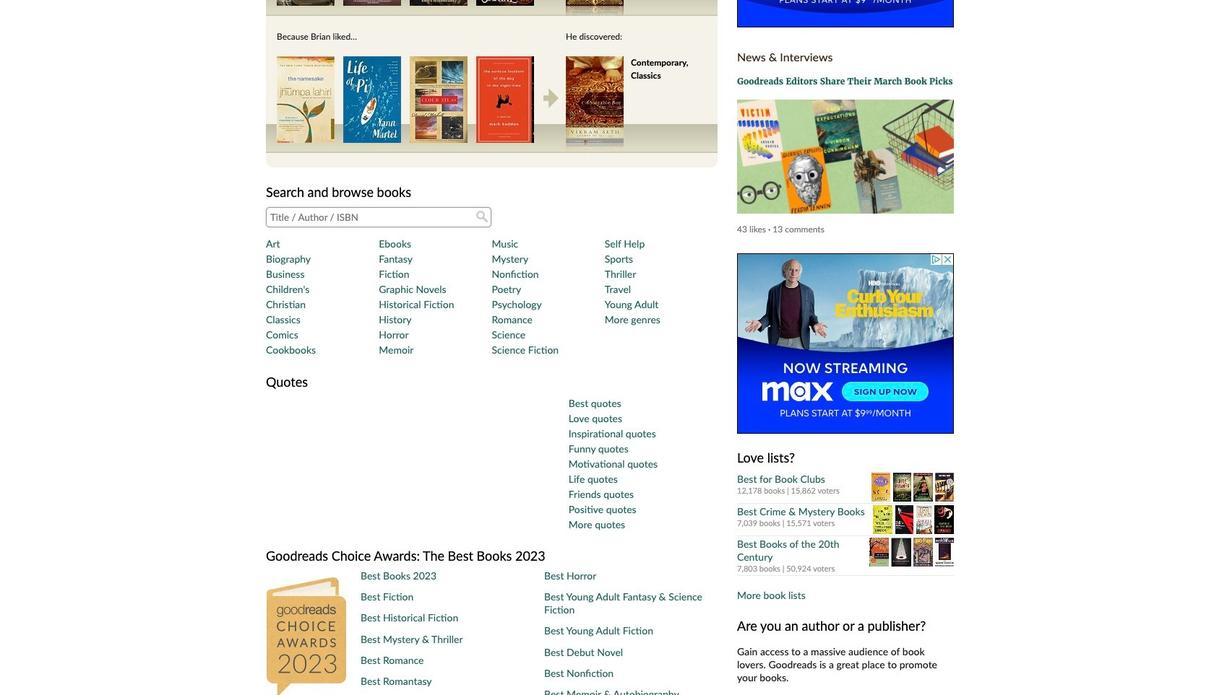 Task type: vqa. For each thing, say whether or not it's contained in the screenshot.
the kite runner by khaled hosseini Icon
yes



Task type: locate. For each thing, give the bounding box(es) containing it.
1984 by george orwell image
[[891, 538, 911, 567]]

harry potter and the sorcerer's stone by j.k. rowling image
[[914, 538, 933, 567]]

clementine by cherie priest image
[[410, 0, 468, 6]]

advertisement element
[[737, 0, 954, 27], [737, 253, 954, 434]]

the girl with the dragon tattoo by stieg larsson image
[[873, 506, 893, 535]]

to kill a mockingbird by harper lee image
[[870, 538, 889, 567]]

the namesake by jhumpa lahiri image
[[277, 56, 335, 143]]

2023 goodreads choice awards image
[[266, 570, 361, 696]]

search image
[[476, 211, 488, 223]]

boneshaker by cherie priest image
[[277, 0, 335, 6]]

life of pi by yann martel image
[[343, 56, 401, 143]]

the great gatsby by f. scott fitzgerald image
[[935, 538, 954, 567]]

and then there were none by agatha christie image
[[895, 506, 914, 535]]

0 vertical spatial advertisement element
[[737, 0, 954, 27]]

1 advertisement element from the top
[[737, 0, 954, 27]]

the buntline special by mike resnick image
[[476, 0, 534, 6]]

1 vertical spatial advertisement element
[[737, 253, 954, 434]]



Task type: describe. For each thing, give the bounding box(es) containing it.
2 advertisement element from the top
[[737, 253, 954, 434]]

infernal devices by k.w. jeter image
[[566, 0, 624, 6]]

Title / Author / ISBN text field
[[266, 207, 491, 228]]

rebecca by daphne du maurier image
[[935, 506, 954, 535]]

goodreads editors share their march book picks image
[[737, 100, 954, 214]]

&rarr; image
[[543, 88, 559, 108]]

cloud atlas by david mitchell image
[[410, 56, 468, 143]]

water for elephants by sara gruen image
[[914, 473, 933, 502]]

the book thief by markus zusak image
[[935, 473, 954, 502]]

the kite runner by khaled hosseini image
[[893, 473, 911, 502]]

the help by kathryn stockett image
[[871, 473, 891, 502]]

the anubis gates by tim powers image
[[343, 0, 401, 6]]

the curious incident of the dog in the night-time by mark haddon image
[[476, 56, 534, 143]]

angels & demons by dan       brown image
[[916, 506, 932, 535]]

a suitable boy by vikram seth image
[[566, 56, 624, 143]]



